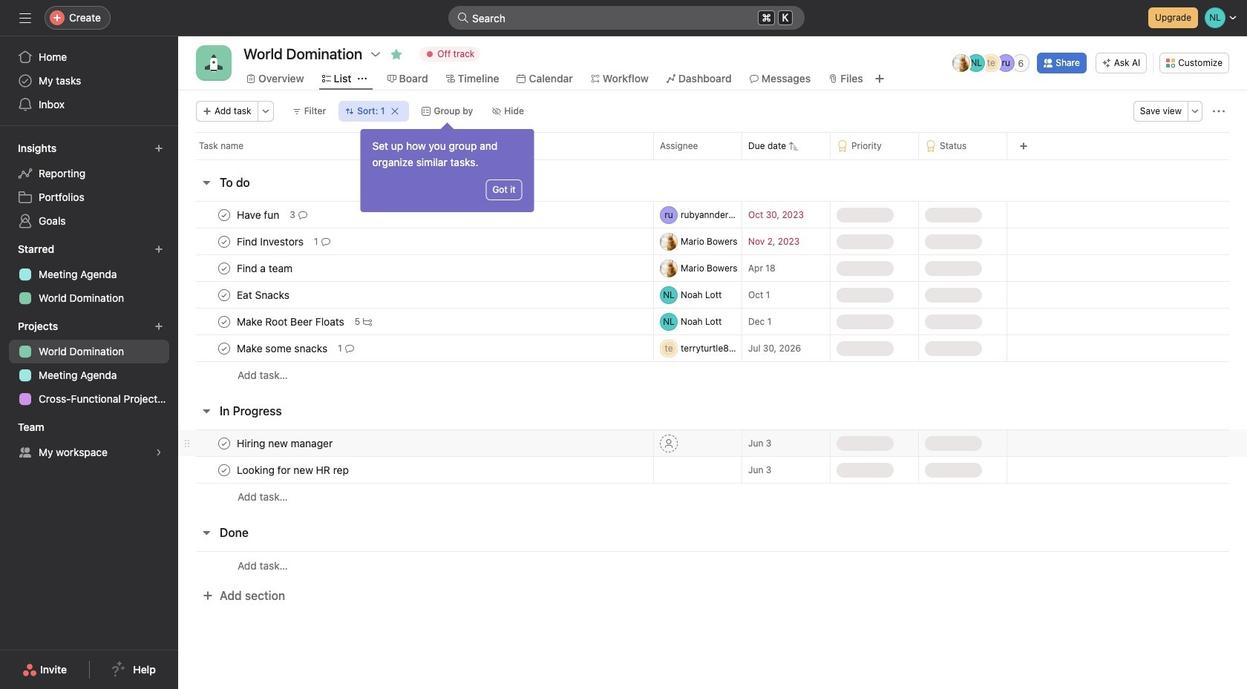 Task type: locate. For each thing, give the bounding box(es) containing it.
1 task name text field from the top
[[234, 208, 284, 222]]

5 task name text field from the top
[[234, 341, 332, 356]]

starred element
[[0, 236, 178, 313]]

1 vertical spatial collapse task list for this group image
[[201, 405, 212, 417]]

mark complete checkbox for looking for new hr rep cell
[[215, 462, 233, 479]]

task name text field inside looking for new hr rep cell
[[234, 463, 353, 478]]

mark complete image
[[215, 206, 233, 224], [215, 233, 233, 251], [215, 286, 233, 304], [215, 313, 233, 331], [215, 340, 233, 358], [215, 435, 233, 453], [215, 462, 233, 479]]

mark complete image for task name text field in the the have fun cell
[[215, 206, 233, 224]]

1 task name text field from the top
[[234, 234, 308, 249]]

1 vertical spatial task name text field
[[234, 436, 337, 451]]

task name text field for make some snacks cell
[[234, 341, 332, 356]]

collapse task list for this group image
[[201, 177, 212, 189], [201, 405, 212, 417]]

2 task name text field from the top
[[234, 261, 297, 276]]

mark complete image inside hiring new manager cell
[[215, 435, 233, 453]]

collapse task list for this group image
[[201, 527, 212, 539]]

mark complete checkbox inside find investors cell
[[215, 233, 233, 251]]

1 collapse task list for this group image from the top
[[201, 177, 212, 189]]

1 vertical spatial mark complete checkbox
[[215, 286, 233, 304]]

6 task name text field from the top
[[234, 463, 353, 478]]

0 vertical spatial mark complete checkbox
[[215, 206, 233, 224]]

mark complete image inside looking for new hr rep cell
[[215, 462, 233, 479]]

Task name text field
[[234, 208, 284, 222], [234, 261, 297, 276], [234, 288, 294, 303], [234, 315, 349, 329], [234, 341, 332, 356], [234, 463, 353, 478]]

2 collapse task list for this group image from the top
[[201, 405, 212, 417]]

1 mark complete image from the top
[[215, 206, 233, 224]]

task name text field inside make some snacks cell
[[234, 341, 332, 356]]

4 mark complete image from the top
[[215, 313, 233, 331]]

mark complete checkbox inside find a team cell
[[215, 260, 233, 277]]

3 mark complete checkbox from the top
[[215, 313, 233, 331]]

2 mark complete image from the top
[[215, 233, 233, 251]]

mark complete checkbox inside looking for new hr rep cell
[[215, 462, 233, 479]]

make some snacks cell
[[178, 335, 654, 362]]

2 mark complete checkbox from the top
[[215, 286, 233, 304]]

collapse task list for this group image for hiring new manager cell
[[201, 405, 212, 417]]

projects element
[[0, 313, 178, 414]]

2 vertical spatial mark complete checkbox
[[215, 462, 233, 479]]

task name text field inside hiring new manager cell
[[234, 436, 337, 451]]

mark complete checkbox for eat snacks cell
[[215, 286, 233, 304]]

task name text field inside eat snacks cell
[[234, 288, 294, 303]]

hide sidebar image
[[19, 12, 31, 24]]

tooltip
[[361, 125, 534, 212]]

see details, my workspace image
[[154, 449, 163, 457]]

task name text field for the have fun cell
[[234, 208, 284, 222]]

3 task name text field from the top
[[234, 288, 294, 303]]

1 mark complete checkbox from the top
[[215, 233, 233, 251]]

eat snacks cell
[[178, 281, 654, 309]]

mark complete image inside eat snacks cell
[[215, 286, 233, 304]]

0 vertical spatial task name text field
[[234, 234, 308, 249]]

None field
[[449, 6, 805, 30]]

1 mark complete checkbox from the top
[[215, 206, 233, 224]]

more options image
[[1191, 107, 1200, 116]]

task name text field inside find a team cell
[[234, 261, 297, 276]]

mark complete image inside find investors cell
[[215, 233, 233, 251]]

mark complete checkbox for task name text box in the hiring new manager cell
[[215, 435, 233, 453]]

teams element
[[0, 414, 178, 468]]

1 comment image
[[321, 237, 330, 246]]

5 mark complete image from the top
[[215, 340, 233, 358]]

mark complete checkbox for task name text field in make root beer floats cell
[[215, 313, 233, 331]]

0 vertical spatial collapse task list for this group image
[[201, 177, 212, 189]]

4 mark complete checkbox from the top
[[215, 340, 233, 358]]

Task name text field
[[234, 234, 308, 249], [234, 436, 337, 451]]

row
[[178, 132, 1248, 160], [196, 159, 1230, 160], [178, 201, 1248, 229], [178, 228, 1248, 255], [178, 255, 1248, 282], [178, 281, 1248, 309], [178, 308, 1248, 336], [178, 335, 1248, 362], [178, 362, 1248, 389], [178, 430, 1248, 457], [178, 457, 1248, 484], [178, 483, 1248, 511], [178, 552, 1248, 580]]

task name text field inside make root beer floats cell
[[234, 315, 349, 329]]

mark complete checkbox inside make root beer floats cell
[[215, 313, 233, 331]]

mark complete checkbox inside hiring new manager cell
[[215, 435, 233, 453]]

header in progress tree grid
[[178, 430, 1248, 511]]

task name text field inside the have fun cell
[[234, 208, 284, 222]]

find a team cell
[[178, 255, 654, 282]]

mark complete checkbox inside eat snacks cell
[[215, 286, 233, 304]]

7 mark complete image from the top
[[215, 462, 233, 479]]

3 mark complete checkbox from the top
[[215, 462, 233, 479]]

new project or portfolio image
[[154, 322, 163, 331]]

mark complete checkbox for task name text field in make some snacks cell
[[215, 340, 233, 358]]

4 task name text field from the top
[[234, 315, 349, 329]]

3 mark complete image from the top
[[215, 286, 233, 304]]

Mark complete checkbox
[[215, 206, 233, 224], [215, 286, 233, 304], [215, 462, 233, 479]]

5 mark complete checkbox from the top
[[215, 435, 233, 453]]

insights element
[[0, 135, 178, 236]]

task name text field inside find investors cell
[[234, 234, 308, 249]]

Mark complete checkbox
[[215, 233, 233, 251], [215, 260, 233, 277], [215, 313, 233, 331], [215, 340, 233, 358], [215, 435, 233, 453]]

2 mark complete checkbox from the top
[[215, 260, 233, 277]]

mark complete checkbox for task name text field within the find a team cell
[[215, 260, 233, 277]]

have fun cell
[[178, 201, 654, 229]]

6 mark complete image from the top
[[215, 435, 233, 453]]

add field image
[[1020, 142, 1029, 151]]

mark complete checkbox inside the have fun cell
[[215, 206, 233, 224]]

2 task name text field from the top
[[234, 436, 337, 451]]

mark complete checkbox inside make some snacks cell
[[215, 340, 233, 358]]

add items to starred image
[[154, 245, 163, 254]]

remove from starred image
[[391, 48, 403, 60]]



Task type: describe. For each thing, give the bounding box(es) containing it.
task name text field for make root beer floats cell
[[234, 315, 349, 329]]

tab actions image
[[358, 74, 367, 83]]

mark complete image for task name text field within the eat snacks cell
[[215, 286, 233, 304]]

show options image
[[370, 48, 382, 60]]

mark complete checkbox for task name text box in find investors cell
[[215, 233, 233, 251]]

task name text field for eat snacks cell
[[234, 288, 294, 303]]

task name text field for find investors cell
[[234, 234, 308, 249]]

prominent image
[[457, 12, 469, 24]]

task name text field for find a team cell
[[234, 261, 297, 276]]

Search tasks, projects, and more text field
[[449, 6, 805, 30]]

more actions image
[[261, 107, 270, 116]]

hiring new manager cell
[[178, 430, 654, 457]]

5 subtasks image
[[363, 317, 372, 326]]

mark complete image for task name text field within the looking for new hr rep cell
[[215, 462, 233, 479]]

mark complete image for task name text field in make root beer floats cell
[[215, 313, 233, 331]]

3 comments image
[[298, 211, 307, 219]]

clear image
[[391, 107, 400, 116]]

collapse task list for this group image for the have fun cell
[[201, 177, 212, 189]]

mark complete image for task name text field in make some snacks cell
[[215, 340, 233, 358]]

1 comment image
[[345, 344, 354, 353]]

mark complete image for task name text box in find investors cell
[[215, 233, 233, 251]]

global element
[[0, 36, 178, 126]]

header to do tree grid
[[178, 201, 1248, 389]]

find investors cell
[[178, 228, 654, 255]]

looking for new hr rep cell
[[178, 457, 654, 484]]

task name text field for looking for new hr rep cell
[[234, 463, 353, 478]]

mark complete image
[[215, 260, 233, 277]]

task name text field for hiring new manager cell
[[234, 436, 337, 451]]

mark complete image for task name text box in the hiring new manager cell
[[215, 435, 233, 453]]

new insights image
[[154, 144, 163, 153]]

rocket image
[[205, 54, 223, 72]]

more actions image
[[1213, 105, 1225, 117]]

add tab image
[[874, 73, 886, 85]]

make root beer floats cell
[[178, 308, 654, 336]]

mark complete checkbox for the have fun cell
[[215, 206, 233, 224]]



Task type: vqa. For each thing, say whether or not it's contained in the screenshot.
More actions icon
yes



